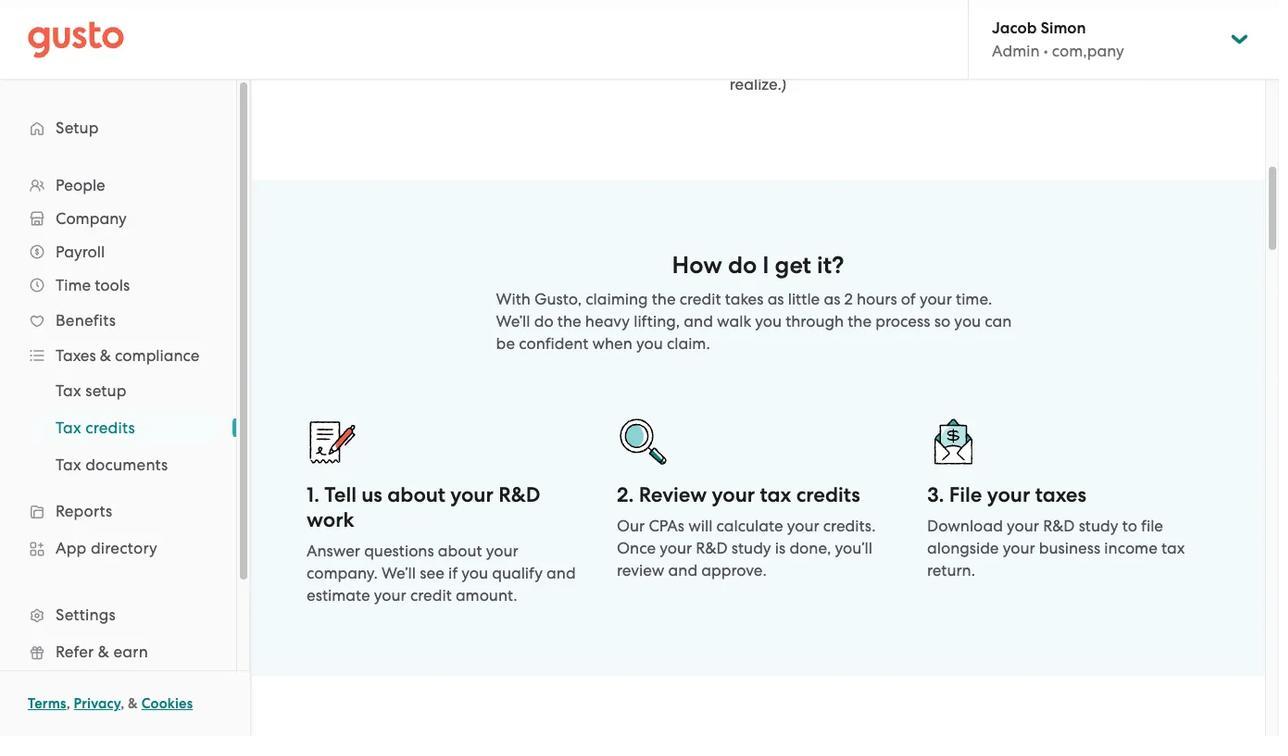 Task type: locate. For each thing, give the bounding box(es) containing it.
your up done,
[[787, 517, 819, 535]]

list
[[0, 169, 236, 736], [0, 372, 236, 484]]

tax setup link
[[33, 374, 218, 408]]

time tools button
[[19, 269, 218, 302]]

taxes & compliance button
[[19, 339, 218, 372]]

list containing tax setup
[[0, 372, 236, 484]]

the down gusto,
[[557, 312, 581, 331]]

we'll down with at the top left of the page
[[496, 312, 530, 331]]

r&d inside 3. file your taxes download your r&d study to file alongside your business income tax return.
[[1043, 517, 1075, 535]]

0 horizontal spatial do
[[534, 312, 554, 331]]

about right us
[[387, 483, 446, 508]]

claim.
[[667, 334, 710, 353]]

company.
[[307, 564, 378, 583]]

app directory link
[[19, 532, 218, 565]]

2 horizontal spatial r&d
[[1043, 517, 1075, 535]]

1 vertical spatial study
[[732, 539, 771, 558]]

gusto,
[[534, 290, 582, 308]]

1 horizontal spatial tax
[[1162, 539, 1185, 558]]

as left 2
[[824, 290, 840, 308]]

tip:
[[578, 53, 602, 71]]

1 horizontal spatial study
[[1079, 517, 1118, 535]]

your up 'so'
[[920, 290, 952, 308]]

credits inside 2. review your tax credits our cpas will calculate your credits. once your r&d study is done, you'll review and approve.
[[796, 483, 860, 508]]

r&d inside 2. review your tax credits our cpas will calculate your credits. once your r&d study is done, you'll review and approve.
[[696, 539, 728, 558]]

r&d inside 1. tell us about your r&d work answer questions about your company. we'll see if you qualify and estimate your credit amount.
[[499, 483, 541, 508]]

credits up tax documents
[[85, 419, 135, 437]]

1 vertical spatial credit
[[410, 586, 452, 605]]

credits inside "gusto navigation" element
[[85, 419, 135, 437]]

you're
[[605, 53, 650, 71]]

list containing people
[[0, 169, 236, 736]]

1 list from the top
[[0, 169, 236, 736]]

1 tax from the top
[[56, 382, 81, 400]]

calculate
[[717, 517, 783, 535]]

0 vertical spatial tax
[[760, 483, 791, 508]]

income
[[1104, 539, 1158, 558]]

the up lifting,
[[652, 290, 676, 308]]

directory
[[91, 539, 158, 558]]

you inside 1. tell us about your r&d work answer questions about your company. we'll see if you qualify and estimate your credit amount.
[[462, 564, 488, 583]]

0 horizontal spatial ,
[[66, 696, 70, 712]]

walk
[[717, 312, 751, 331]]

jacob simon admin • com,pany
[[992, 19, 1124, 60]]

1 horizontal spatial credits
[[796, 483, 860, 508]]

tax setup
[[56, 382, 127, 400]]

& right taxes
[[100, 346, 111, 365]]

credit inside with gusto, claiming the credit takes as little as 2 hours of your time. we'll do the heavy lifting, and walk you through the process so you can be confident when you claim.
[[680, 290, 721, 308]]

if
[[448, 564, 458, 583]]

when
[[592, 334, 633, 353]]

will
[[688, 517, 713, 535]]

0 horizontal spatial we'll
[[382, 564, 416, 583]]

gusto navigation element
[[0, 80, 236, 736]]

answer
[[307, 542, 360, 560]]

1 vertical spatial about
[[438, 542, 482, 560]]

credit down how
[[680, 290, 721, 308]]

0 horizontal spatial tax
[[760, 483, 791, 508]]

your down questions
[[374, 586, 406, 605]]

0 vertical spatial &
[[100, 346, 111, 365]]

innovating
[[724, 53, 803, 71]]

, left privacy
[[66, 696, 70, 712]]

2 vertical spatial r&d
[[696, 539, 728, 558]]

1 as from the left
[[768, 290, 784, 308]]

tax down file
[[1162, 539, 1185, 558]]

we'll down questions
[[382, 564, 416, 583]]

and inside with gusto, claiming the credit takes as little as 2 hours of your time. we'll do the heavy lifting, and walk you through the process so you can be confident when you claim.
[[684, 312, 713, 331]]

done,
[[790, 539, 831, 558]]

tax
[[56, 382, 81, 400], [56, 419, 81, 437], [56, 456, 81, 474]]

study
[[1079, 517, 1118, 535], [732, 539, 771, 558]]

us
[[361, 483, 382, 508]]

credits up credits.
[[796, 483, 860, 508]]

1 , from the left
[[66, 696, 70, 712]]

r&d up business
[[1043, 517, 1075, 535]]

people button
[[19, 169, 218, 202]]

1 horizontal spatial do
[[728, 251, 757, 280]]

1 horizontal spatial ,
[[121, 696, 124, 712]]

0 horizontal spatial study
[[732, 539, 771, 558]]

0 vertical spatial study
[[1079, 517, 1118, 535]]

tax credits
[[56, 419, 135, 437]]

0 vertical spatial about
[[387, 483, 446, 508]]

1 vertical spatial we'll
[[382, 564, 416, 583]]

see
[[420, 564, 444, 583]]

0 horizontal spatial r&d
[[499, 483, 541, 508]]

you right if
[[462, 564, 488, 583]]

tax up calculate
[[760, 483, 791, 508]]

0 vertical spatial tax
[[56, 382, 81, 400]]

& for compliance
[[100, 346, 111, 365]]

and inside 2. review your tax credits our cpas will calculate your credits. once your r&d study is done, you'll review and approve.
[[668, 561, 698, 580]]

1 vertical spatial r&d
[[1043, 517, 1075, 535]]

1 vertical spatial credits
[[796, 483, 860, 508]]

tax inside 2. review your tax credits our cpas will calculate your credits. once your r&d study is done, you'll review and approve.
[[760, 483, 791, 508]]

how
[[672, 251, 722, 280]]

3 tax from the top
[[56, 456, 81, 474]]

tax down tax credits on the left
[[56, 456, 81, 474]]

credits.
[[823, 517, 876, 535]]

tax down taxes
[[56, 382, 81, 400]]

0 horizontal spatial credits
[[85, 419, 135, 437]]

documents
[[85, 456, 168, 474]]

tax down the tax setup
[[56, 419, 81, 437]]

do left i on the top right of the page
[[728, 251, 757, 280]]

1 vertical spatial tax
[[56, 419, 81, 437]]

and up claim.
[[684, 312, 713, 331]]

you left don't
[[865, 53, 891, 71]]

0 vertical spatial do
[[728, 251, 757, 280]]

and
[[684, 312, 713, 331], [668, 561, 698, 580], [547, 564, 576, 583]]

benefits
[[56, 311, 116, 330]]

return.
[[927, 561, 975, 580]]

study left to
[[1079, 517, 1118, 535]]

home image
[[28, 21, 124, 58]]

the
[[652, 290, 676, 308], [557, 312, 581, 331], [848, 312, 872, 331]]

download
[[927, 517, 1003, 535]]

credit down see
[[410, 586, 452, 605]]

1 vertical spatial do
[[534, 312, 554, 331]]

0 horizontal spatial credit
[[410, 586, 452, 605]]

can
[[985, 312, 1012, 331]]

questions
[[364, 542, 434, 560]]

study down calculate
[[732, 539, 771, 558]]

once
[[617, 539, 656, 558]]

tell
[[324, 483, 357, 508]]

1 horizontal spatial as
[[824, 290, 840, 308]]

our
[[617, 517, 645, 535]]

you down time.
[[954, 312, 981, 331]]

tax
[[760, 483, 791, 508], [1162, 539, 1185, 558]]

& left 'earn'
[[98, 643, 109, 661]]

heavy
[[585, 312, 630, 331]]

as left little
[[768, 290, 784, 308]]

we'll inside 1. tell us about your r&d work answer questions about your company. we'll see if you qualify and estimate your credit amount.
[[382, 564, 416, 583]]

realize.)
[[730, 75, 787, 93]]

0 vertical spatial we'll
[[496, 312, 530, 331]]

r&d down will
[[696, 539, 728, 558]]

about up if
[[438, 542, 482, 560]]

your right file
[[987, 483, 1030, 508]]

and inside 1. tell us about your r&d work answer questions about your company. we'll see if you qualify and estimate your credit amount.
[[547, 564, 576, 583]]

1 vertical spatial tax
[[1162, 539, 1185, 558]]

com,pany
[[1052, 42, 1124, 60]]

1 vertical spatial &
[[98, 643, 109, 661]]

tax inside 3. file your taxes download your r&d study to file alongside your business income tax return.
[[1162, 539, 1185, 558]]

, left cookies
[[121, 696, 124, 712]]

0 vertical spatial credit
[[680, 290, 721, 308]]

and right review
[[668, 561, 698, 580]]

2 tax from the top
[[56, 419, 81, 437]]

1 horizontal spatial r&d
[[696, 539, 728, 558]]

0 horizontal spatial as
[[768, 290, 784, 308]]

& for earn
[[98, 643, 109, 661]]

do up the confident
[[534, 312, 554, 331]]

0 vertical spatial credits
[[85, 419, 135, 437]]

& inside dropdown button
[[100, 346, 111, 365]]

work
[[307, 508, 354, 533]]

as
[[768, 290, 784, 308], [824, 290, 840, 308]]

0 horizontal spatial the
[[557, 312, 581, 331]]

the down 2
[[848, 312, 872, 331]]

terms , privacy , & cookies
[[28, 696, 193, 712]]

reports link
[[19, 495, 218, 528]]

you inside (pro tip: you're probably innovating in ways you don't even realize.)
[[865, 53, 891, 71]]

0 vertical spatial r&d
[[499, 483, 541, 508]]

and right qualify
[[547, 564, 576, 583]]

2 list from the top
[[0, 372, 236, 484]]

credit
[[680, 290, 721, 308], [410, 586, 452, 605]]

2 vertical spatial tax
[[56, 456, 81, 474]]

of
[[901, 290, 916, 308]]

2 vertical spatial &
[[128, 696, 138, 712]]

refer & earn
[[56, 643, 148, 661]]

1 horizontal spatial credit
[[680, 290, 721, 308]]

3. file your taxes download your r&d study to file alongside your business income tax return.
[[927, 483, 1185, 580]]

time.
[[956, 290, 992, 308]]

& left cookies
[[128, 696, 138, 712]]

hours
[[857, 290, 897, 308]]

credits
[[85, 419, 135, 437], [796, 483, 860, 508]]

privacy link
[[74, 696, 121, 712]]

1 horizontal spatial we'll
[[496, 312, 530, 331]]

you
[[865, 53, 891, 71], [755, 312, 782, 331], [954, 312, 981, 331], [636, 334, 663, 353], [462, 564, 488, 583]]

company
[[56, 209, 127, 228]]

3.
[[927, 483, 944, 508]]

r&d up qualify
[[499, 483, 541, 508]]

with gusto, claiming the credit takes as little as 2 hours of your time. we'll do the heavy lifting, and walk you through the process so you can be confident when you claim.
[[496, 290, 1012, 353]]

lifting,
[[634, 312, 680, 331]]



Task type: describe. For each thing, give the bounding box(es) containing it.
even
[[936, 53, 971, 71]]

your up qualify
[[486, 542, 518, 560]]

probably
[[654, 53, 721, 71]]

earn
[[113, 643, 148, 661]]

i
[[763, 251, 769, 280]]

taxes & compliance
[[56, 346, 200, 365]]

do inside with gusto, claiming the credit takes as little as 2 hours of your time. we'll do the heavy lifting, and walk you through the process so you can be confident when you claim.
[[534, 312, 554, 331]]

estimate
[[307, 586, 370, 605]]

admin
[[992, 42, 1040, 60]]

refer
[[56, 643, 94, 661]]

and for your
[[668, 561, 698, 580]]

2
[[844, 290, 853, 308]]

tax credits link
[[33, 411, 218, 445]]

tools
[[95, 276, 130, 295]]

qualify
[[492, 564, 543, 583]]

1.
[[307, 483, 319, 508]]

payroll
[[56, 243, 105, 261]]

ways
[[824, 53, 861, 71]]

(pro tip: you're probably innovating in ways you don't even realize.)
[[546, 53, 971, 93]]

setup
[[85, 382, 127, 400]]

your down the "taxes"
[[1007, 517, 1039, 535]]

review
[[617, 561, 665, 580]]

people
[[56, 176, 105, 195]]

privacy
[[74, 696, 121, 712]]

your left business
[[1003, 539, 1035, 558]]

1 horizontal spatial the
[[652, 290, 676, 308]]

setup
[[56, 119, 99, 137]]

and for claiming
[[684, 312, 713, 331]]

(pro
[[546, 53, 574, 71]]

taxes
[[56, 346, 96, 365]]

with
[[496, 290, 531, 308]]

takes
[[725, 290, 764, 308]]

time
[[56, 276, 91, 295]]

cookies button
[[142, 693, 193, 715]]

approve.
[[702, 561, 767, 580]]

study inside 2. review your tax credits our cpas will calculate your credits. once your r&d study is done, you'll review and approve.
[[732, 539, 771, 558]]

little
[[788, 290, 820, 308]]

your inside with gusto, claiming the credit takes as little as 2 hours of your time. we'll do the heavy lifting, and walk you through the process so you can be confident when you claim.
[[920, 290, 952, 308]]

your down cpas
[[660, 539, 692, 558]]

reports
[[56, 502, 113, 521]]

your up calculate
[[712, 483, 755, 508]]

cpas
[[649, 517, 684, 535]]

business
[[1039, 539, 1101, 558]]

app
[[56, 539, 87, 558]]

claiming
[[586, 290, 648, 308]]

confident
[[519, 334, 588, 353]]

tax documents link
[[33, 448, 218, 482]]

through
[[786, 312, 844, 331]]

2. review your tax credits our cpas will calculate your credits. once your r&d study is done, you'll review and approve.
[[617, 483, 876, 580]]

simon
[[1041, 19, 1086, 38]]

benefits link
[[19, 304, 218, 337]]

in
[[807, 53, 820, 71]]

2 horizontal spatial the
[[848, 312, 872, 331]]

terms
[[28, 696, 66, 712]]

tax for tax documents
[[56, 456, 81, 474]]

get
[[775, 251, 811, 280]]

2 , from the left
[[121, 696, 124, 712]]

is
[[775, 539, 786, 558]]

you down lifting,
[[636, 334, 663, 353]]

setup link
[[19, 111, 218, 145]]

terms link
[[28, 696, 66, 712]]

settings link
[[19, 598, 218, 632]]

your up if
[[451, 483, 494, 508]]

taxes
[[1035, 483, 1087, 508]]

credit inside 1. tell us about your r&d work answer questions about your company. we'll see if you qualify and estimate your credit amount.
[[410, 586, 452, 605]]

tax for tax setup
[[56, 382, 81, 400]]

file
[[1141, 517, 1163, 535]]

app directory
[[56, 539, 158, 558]]

don't
[[895, 53, 932, 71]]

alongside
[[927, 539, 999, 558]]

2.
[[617, 483, 634, 508]]

review
[[639, 483, 707, 508]]

we'll inside with gusto, claiming the credit takes as little as 2 hours of your time. we'll do the heavy lifting, and walk you through the process so you can be confident when you claim.
[[496, 312, 530, 331]]

study inside 3. file your taxes download your r&d study to file alongside your business income tax return.
[[1079, 517, 1118, 535]]

jacob
[[992, 19, 1037, 38]]

you'll
[[835, 539, 872, 558]]

you down takes
[[755, 312, 782, 331]]

compliance
[[115, 346, 200, 365]]

company button
[[19, 202, 218, 235]]

amount.
[[456, 586, 517, 605]]

file
[[949, 483, 982, 508]]

payroll button
[[19, 235, 218, 269]]

tax for tax credits
[[56, 419, 81, 437]]

be
[[496, 334, 515, 353]]

it?
[[817, 251, 844, 280]]

1. tell us about your r&d work answer questions about your company. we'll see if you qualify and estimate your credit amount.
[[307, 483, 576, 605]]

to
[[1122, 517, 1137, 535]]

2 as from the left
[[824, 290, 840, 308]]

cookies
[[142, 696, 193, 712]]

settings
[[56, 606, 116, 624]]

process
[[876, 312, 930, 331]]

tax documents
[[56, 456, 168, 474]]

•
[[1044, 42, 1048, 60]]



Task type: vqa. For each thing, say whether or not it's contained in the screenshot.
earn
yes



